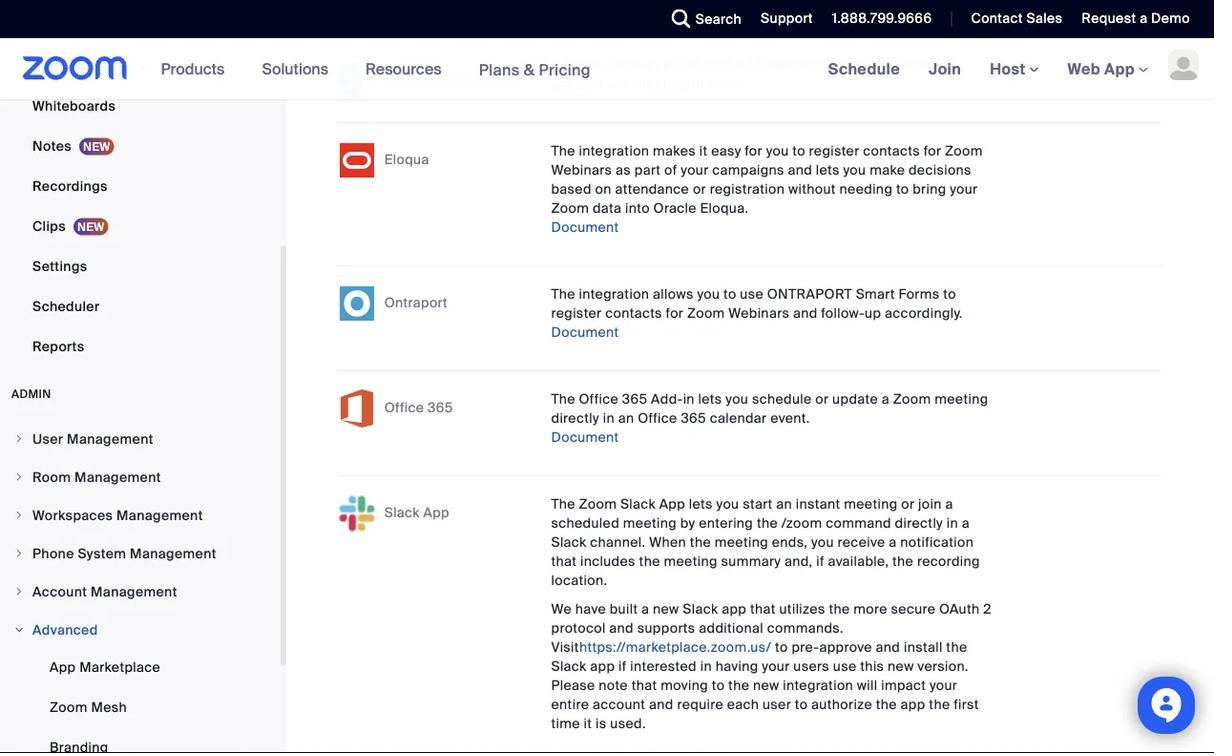 Task type: describe. For each thing, give the bounding box(es) containing it.
on
[[595, 181, 612, 198]]

require
[[677, 696, 724, 714]]

admin
[[11, 387, 51, 402]]

available,
[[828, 553, 889, 571]]

or inside the zoom slack app lets you start an instant meeting or join a scheduled meeting by entering the /zoom command directly in a slack channel. when the meeting ends, you receive a notification that includes the meeting summary and, if available, the recording location.
[[902, 496, 915, 513]]

clips link
[[0, 208, 281, 246]]

if inside the zoom slack app lets you start an instant meeting or join a scheduled meeting by entering the /zoom command directly in a slack channel. when the meeting ends, you receive a notification that includes the meeting summary and, if available, the recording location.
[[817, 553, 825, 571]]

secure
[[891, 601, 936, 618]]

zoom inside the office 365 add-in lets you schedule or update a zoom meeting directly in an office 365 calendar event. document
[[894, 391, 931, 408]]

zoom inside the zoom slack app lets you start an instant meeting or join a scheduled meeting by entering the /zoom command directly in a slack channel. when the meeting ends, you receive a notification that includes the meeting summary and, if available, the recording location.
[[579, 496, 617, 513]]

impact
[[882, 677, 926, 695]]

meeting up summary
[[715, 534, 769, 552]]

easy
[[712, 142, 742, 160]]

management for room management
[[75, 469, 161, 487]]

support
[[761, 10, 813, 27]]

host
[[990, 59, 1030, 79]]

1.888.799.9666
[[832, 10, 932, 27]]

into
[[625, 200, 650, 217]]

right image for phone
[[13, 549, 25, 560]]

a right receive
[[889, 534, 897, 552]]

we have built a new slack app that utilizes the more secure oauth 2 protocol and supports additional commands. visit
[[551, 601, 992, 657]]

or inside enables users to share content from their microsoft sharepoint account in a meeting or chat
[[692, 76, 705, 94]]

contacts inside the integration allows you to use ontraport smart forms to register contacts for zoom webinars and follow-up accordingly. document
[[606, 305, 663, 322]]

it inside the integration makes it easy for you to register contacts for zoom webinars as part of your campaigns and lets you make decisions based on attendance or registration without needing to bring your zoom data into oracle eloqua. document
[[700, 142, 708, 160]]

0 horizontal spatial office
[[385, 400, 424, 417]]

meeting inside the office 365 add-in lets you schedule or update a zoom meeting directly in an office 365 calendar event. document
[[935, 391, 989, 408]]

recordings
[[32, 178, 108, 195]]

web app
[[1068, 59, 1135, 79]]

the down impact
[[876, 696, 897, 714]]

protocol
[[551, 620, 606, 638]]

1 horizontal spatial office
[[579, 391, 619, 408]]

and inside the integration makes it easy for you to register contacts for zoom webinars as part of your campaigns and lets you make decisions based on attendance or registration without needing to bring your zoom data into oracle eloqua. document
[[788, 162, 813, 179]]

each
[[727, 696, 759, 714]]

microsoft sharepoint
[[380, 71, 517, 89]]

start
[[743, 496, 773, 513]]

user management
[[32, 431, 154, 448]]

management inside menu item
[[130, 545, 217, 563]]

the down "by"
[[690, 534, 711, 552]]

authorize
[[812, 696, 873, 714]]

chat
[[709, 76, 737, 94]]

app marketplace link
[[0, 649, 281, 687]]

slack up the channel.
[[621, 496, 656, 513]]

sharepoint inside enables users to share content from their microsoft sharepoint account in a meeting or chat
[[890, 56, 961, 74]]

you up needing
[[844, 162, 866, 179]]

ontraport
[[767, 286, 853, 303]]

your up user
[[762, 658, 790, 676]]

commands.
[[767, 620, 844, 638]]

users inside enables users to share content from their microsoft sharepoint account in a meeting or chat
[[607, 56, 643, 74]]

entering
[[699, 515, 754, 533]]

schedule
[[829, 59, 900, 79]]

app inside the zoom slack app lets you start an instant meeting or join a scheduled meeting by entering the /zoom command directly in a slack channel. when the meeting ends, you receive a notification that includes the meeting summary and, if available, the recording location.
[[660, 496, 686, 513]]

smart
[[856, 286, 895, 303]]

1.888.799.9666 button up schedule
[[818, 0, 937, 38]]

scheduler link
[[0, 288, 281, 326]]

to up the require
[[712, 677, 725, 695]]

or inside the office 365 add-in lets you schedule or update a zoom meeting directly in an office 365 calendar event. document
[[816, 391, 829, 408]]

banner containing products
[[0, 38, 1215, 101]]

their
[[791, 56, 821, 74]]

accordingly.
[[885, 305, 963, 322]]

user
[[763, 696, 792, 714]]

zoom inside the integration allows you to use ontraport smart forms to register contacts for zoom webinars and follow-up accordingly. document
[[687, 305, 725, 322]]

join
[[929, 59, 962, 79]]

follow-
[[821, 305, 865, 322]]

entire
[[551, 696, 589, 714]]

for inside the integration allows you to use ontraport smart forms to register contacts for zoom webinars and follow-up accordingly. document
[[666, 305, 684, 322]]

meeting up the command
[[844, 496, 898, 513]]

version.
[[918, 658, 969, 676]]

of
[[665, 162, 678, 179]]

eloqua.
[[700, 200, 749, 217]]

registration
[[710, 181, 785, 198]]

web
[[1068, 59, 1101, 79]]

1 horizontal spatial new
[[753, 677, 780, 695]]

allows
[[653, 286, 694, 303]]

advanced menu item
[[0, 613, 281, 649]]

office 365
[[385, 400, 453, 417]]

directly inside the office 365 add-in lets you schedule or update a zoom meeting directly in an office 365 calendar event. document
[[551, 410, 600, 427]]

2 vertical spatial app
[[901, 696, 926, 714]]

a inside we have built a new slack app that utilizes the more secure oauth 2 protocol and supports additional commands. visit
[[642, 601, 650, 618]]

phone system management
[[32, 545, 217, 563]]

demo
[[1152, 10, 1191, 27]]

campaigns
[[713, 162, 785, 179]]

the office 365 add-in lets you schedule or update a zoom meeting directly in an office 365 calendar event. document
[[551, 391, 989, 447]]

approve
[[820, 639, 873, 657]]

0 horizontal spatial 365
[[428, 400, 453, 417]]

to down make
[[897, 181, 909, 198]]

receive
[[838, 534, 886, 552]]

web app button
[[1068, 59, 1149, 79]]

zoom up decisions
[[945, 142, 983, 160]]

advanced
[[32, 622, 98, 639]]

admin menu menu
[[0, 422, 281, 753]]

to right "forms"
[[944, 286, 957, 303]]

a left demo
[[1140, 10, 1148, 27]]

microsoft sharepoint image
[[338, 62, 376, 100]]

document inside the integration allows you to use ontraport smart forms to register contacts for zoom webinars and follow-up accordingly. document
[[551, 324, 619, 342]]

0 horizontal spatial sharepoint
[[445, 71, 517, 89]]

room management menu item
[[0, 460, 281, 496]]

if inside the to pre-approve and install the slack app if interested in having your users use this new version. please note that moving to the new integration will impact your entire account and require each user to authorize the app the first time it is used.
[[619, 658, 627, 676]]

advanced menu
[[0, 649, 281, 753]]

the down having
[[729, 677, 750, 695]]

clips
[[32, 218, 66, 236]]

this
[[861, 658, 885, 676]]

management for user management
[[67, 431, 154, 448]]

resources
[[366, 59, 442, 79]]

devices
[[94, 57, 146, 75]]

make
[[870, 162, 905, 179]]

you down /zoom
[[812, 534, 834, 552]]

having
[[716, 658, 759, 676]]

settings
[[32, 258, 87, 276]]

scheduler
[[32, 298, 100, 316]]

account inside enables users to share content from their microsoft sharepoint account in a meeting or chat
[[551, 76, 604, 94]]

1.888.799.9666 button up 'schedule' link
[[832, 10, 932, 27]]

in inside the to pre-approve and install the slack app if interested in having your users use this new version. please note that moving to the new integration will impact your entire account and require each user to authorize the app the first time it is used.
[[701, 658, 712, 676]]

phone
[[32, 545, 74, 563]]

lets inside the office 365 add-in lets you schedule or update a zoom meeting directly in an office 365 calendar event. document
[[699, 391, 722, 408]]

meeting down the when
[[664, 553, 718, 571]]

slack right slack image
[[385, 505, 420, 522]]

in inside the zoom slack app lets you start an instant meeting or join a scheduled meeting by entering the /zoom command directly in a slack channel. when the meeting ends, you receive a notification that includes the meeting summary and, if available, the recording location.
[[947, 515, 959, 533]]

time
[[551, 715, 580, 733]]

the inside we have built a new slack app that utilizes the more secure oauth 2 protocol and supports additional commands. visit
[[829, 601, 850, 618]]

location.
[[551, 572, 608, 590]]

microsoft inside enables users to share content from their microsoft sharepoint account in a meeting or chat
[[824, 56, 886, 74]]

you up entering
[[717, 496, 739, 513]]

side navigation navigation
[[0, 0, 286, 753]]

1 horizontal spatial for
[[745, 142, 763, 160]]

2 horizontal spatial new
[[888, 658, 914, 676]]

the inside the zoom slack app lets you start an instant meeting or join a scheduled meeting by entering the /zoom command directly in a slack channel. when the meeting ends, you receive a notification that includes the meeting summary and, if available, the recording location.
[[551, 496, 576, 513]]

channel.
[[590, 534, 646, 552]]

whiteboards
[[32, 98, 116, 115]]

will
[[857, 677, 878, 695]]

contacts inside the integration makes it easy for you to register contacts for zoom webinars as part of your campaigns and lets you make decisions based on attendance or registration without needing to bring your zoom data into oracle eloqua. document
[[863, 142, 920, 160]]

integration for webinars
[[579, 142, 650, 160]]

host button
[[990, 59, 1039, 79]]

to pre-approve and install the slack app if interested in having your users use this new version. please note that moving to the new integration will impact your entire account and require each user to authorize the app the first time it is used.
[[551, 639, 980, 733]]

register inside the integration makes it easy for you to register contacts for zoom webinars as part of your campaigns and lets you make decisions based on attendance or registration without needing to bring your zoom data into oracle eloqua. document
[[809, 142, 860, 160]]

a up notification
[[962, 515, 970, 533]]

and,
[[785, 553, 813, 571]]

have
[[575, 601, 606, 618]]

user management menu item
[[0, 422, 281, 458]]

note
[[599, 677, 628, 695]]

https://marketplace.zoom.us/ link
[[580, 639, 772, 657]]

webinars inside the integration makes it easy for you to register contacts for zoom webinars as part of your campaigns and lets you make decisions based on attendance or registration without needing to bring your zoom data into oracle eloqua. document
[[551, 162, 612, 179]]

contact
[[972, 10, 1023, 27]]

the for the office 365 add-in lets you schedule or update a zoom meeting directly in an office 365 calendar event.
[[551, 391, 576, 408]]

right image for user
[[13, 434, 25, 446]]

meeting up the when
[[623, 515, 677, 533]]

bring
[[913, 181, 947, 198]]

the for the integration allows you to use ontraport smart forms to register contacts for zoom webinars and follow-up accordingly.
[[551, 286, 576, 303]]

data
[[593, 200, 622, 217]]

register inside the integration allows you to use ontraport smart forms to register contacts for zoom webinars and follow-up accordingly. document
[[551, 305, 602, 322]]

https://marketplace.zoom.us/
[[580, 639, 772, 657]]

ontraport image
[[338, 285, 376, 323]]

0 horizontal spatial app
[[590, 658, 615, 676]]

that inside the to pre-approve and install the slack app if interested in having your users use this new version. please note that moving to the new integration will impact your entire account and require each user to authorize the app the first time it is used.
[[632, 677, 657, 695]]



Task type: locate. For each thing, give the bounding box(es) containing it.
the inside the office 365 add-in lets you schedule or update a zoom meeting directly in an office 365 calendar event. document
[[551, 391, 576, 408]]

3 the from the top
[[551, 391, 576, 408]]

products button
[[161, 38, 233, 99]]

and down moving
[[649, 696, 674, 714]]

a right update
[[882, 391, 890, 408]]

zoom up scheduled
[[579, 496, 617, 513]]

app down advanced
[[50, 659, 76, 677]]

1 document link from the top
[[551, 219, 619, 237]]

eloqua
[[385, 151, 429, 169]]

2 vertical spatial that
[[632, 677, 657, 695]]

meeting
[[635, 76, 688, 94], [935, 391, 989, 408], [844, 496, 898, 513], [623, 515, 677, 533], [715, 534, 769, 552], [664, 553, 718, 571]]

right image left phone
[[13, 549, 25, 560]]

lets inside the integration makes it easy for you to register contacts for zoom webinars as part of your campaigns and lets you make decisions based on attendance or registration without needing to bring your zoom data into oracle eloqua. document
[[816, 162, 840, 179]]

0 horizontal spatial if
[[619, 658, 627, 676]]

that inside we have built a new slack app that utilizes the more secure oauth 2 protocol and supports additional commands. visit
[[750, 601, 776, 618]]

webinars down ontraport
[[729, 305, 790, 322]]

room
[[32, 469, 71, 487]]

app inside we have built a new slack app that utilizes the more secure oauth 2 protocol and supports additional commands. visit
[[722, 601, 747, 618]]

zoom right update
[[894, 391, 931, 408]]

and inside we have built a new slack app that utilizes the more secure oauth 2 protocol and supports additional commands. visit
[[610, 620, 634, 638]]

products
[[161, 59, 225, 79]]

zoom inside advanced menu
[[50, 699, 88, 717]]

2 right image from the top
[[13, 511, 25, 522]]

or left update
[[816, 391, 829, 408]]

1 vertical spatial integration
[[579, 286, 650, 303]]

user
[[32, 431, 63, 448]]

1 vertical spatial lets
[[699, 391, 722, 408]]

join
[[919, 496, 942, 513]]

personal devices
[[32, 57, 146, 75]]

right image for room management
[[13, 472, 25, 484]]

your down version.
[[930, 677, 958, 695]]

phone system management menu item
[[0, 536, 281, 573]]

0 vertical spatial account
[[551, 76, 604, 94]]

right image left room
[[13, 472, 25, 484]]

app marketplace
[[50, 659, 160, 677]]

zoom logo image
[[23, 56, 128, 80]]

eloqua image
[[338, 142, 376, 180]]

the left first
[[929, 696, 951, 714]]

1 the from the top
[[551, 142, 576, 160]]

for down allows
[[666, 305, 684, 322]]

app
[[722, 601, 747, 618], [590, 658, 615, 676], [901, 696, 926, 714]]

that up additional
[[750, 601, 776, 618]]

1 horizontal spatial contacts
[[863, 142, 920, 160]]

webinars up the based
[[551, 162, 612, 179]]

2 document from the top
[[551, 324, 619, 342]]

or left the chat
[[692, 76, 705, 94]]

ontraport
[[385, 295, 448, 312]]

account
[[551, 76, 604, 94], [593, 696, 646, 714]]

the down notification
[[893, 553, 914, 571]]

and down ontraport
[[793, 305, 818, 322]]

1 vertical spatial document link
[[551, 324, 619, 342]]

profile picture image
[[1169, 50, 1199, 80]]

users down pre-
[[794, 658, 830, 676]]

0 vertical spatial lets
[[816, 162, 840, 179]]

1 horizontal spatial webinars
[[729, 305, 790, 322]]

0 horizontal spatial an
[[618, 410, 634, 427]]

calendar
[[710, 410, 767, 427]]

1.888.799.9666 button
[[818, 0, 937, 38], [832, 10, 932, 27]]

a right built
[[642, 601, 650, 618]]

new inside we have built a new slack app that utilizes the more secure oauth 2 protocol and supports additional commands. visit
[[653, 601, 680, 618]]

supports
[[638, 620, 696, 638]]

use down approve at the right of the page
[[833, 658, 857, 676]]

system
[[78, 545, 126, 563]]

2 vertical spatial document link
[[551, 429, 619, 447]]

used.
[[610, 715, 646, 733]]

right image for account management
[[13, 587, 25, 598]]

0 vertical spatial document link
[[551, 219, 619, 237]]

0 horizontal spatial new
[[653, 601, 680, 618]]

banner
[[0, 38, 1215, 101]]

document link for the integration makes it easy for you to register contacts for zoom webinars as part of your campaigns and lets you make decisions based on attendance or registration without needing to bring your zoom data into oracle eloqua. document
[[551, 219, 619, 237]]

0 horizontal spatial for
[[666, 305, 684, 322]]

0 horizontal spatial register
[[551, 305, 602, 322]]

4 the from the top
[[551, 496, 576, 513]]

settings link
[[0, 248, 281, 286]]

management for workspaces management
[[116, 507, 203, 525]]

you up campaigns
[[766, 142, 789, 160]]

contact sales
[[972, 10, 1063, 27]]

integration inside the integration allows you to use ontraport smart forms to register contacts for zoom webinars and follow-up accordingly. document
[[579, 286, 650, 303]]

2 horizontal spatial office
[[638, 410, 678, 427]]

event.
[[771, 410, 810, 427]]

if up the note
[[619, 658, 627, 676]]

2
[[984, 601, 992, 618]]

mesh
[[91, 699, 127, 717]]

account management menu item
[[0, 575, 281, 611]]

the for the integration makes it easy for you to register contacts for zoom webinars as part of your campaigns and lets you make decisions based on attendance or registration without needing to bring your zoom data into oracle eloqua.
[[551, 142, 576, 160]]

1 horizontal spatial users
[[794, 658, 830, 676]]

pricing
[[539, 59, 591, 79]]

management up 'room management'
[[67, 431, 154, 448]]

1 horizontal spatial that
[[632, 677, 657, 695]]

for up campaigns
[[745, 142, 763, 160]]

summary
[[721, 553, 781, 571]]

slack down visit
[[551, 658, 587, 676]]

0 vertical spatial use
[[740, 286, 764, 303]]

the
[[551, 142, 576, 160], [551, 286, 576, 303], [551, 391, 576, 408], [551, 496, 576, 513]]

the integration makes it easy for you to register contacts for zoom webinars as part of your campaigns and lets you make decisions based on attendance or registration without needing to bring your zoom data into oracle eloqua. document
[[551, 142, 983, 237]]

zoom
[[945, 142, 983, 160], [551, 200, 589, 217], [687, 305, 725, 322], [894, 391, 931, 408], [579, 496, 617, 513], [50, 699, 88, 717]]

0 horizontal spatial webinars
[[551, 162, 612, 179]]

2 horizontal spatial 365
[[681, 410, 707, 427]]

account
[[32, 584, 87, 601]]

1 right image from the top
[[13, 434, 25, 446]]

right image inside the room management menu item
[[13, 472, 25, 484]]

in inside enables users to share content from their microsoft sharepoint account in a meeting or chat
[[608, 76, 620, 94]]

a right join
[[946, 496, 954, 513]]

sharepoint down 1.888.799.9666
[[890, 56, 961, 74]]

/zoom
[[782, 515, 823, 533]]

0 vertical spatial if
[[817, 553, 825, 571]]

needing
[[840, 181, 893, 198]]

more
[[854, 601, 888, 618]]

the inside the integration makes it easy for you to register contacts for zoom webinars as part of your campaigns and lets you make decisions based on attendance or registration without needing to bring your zoom data into oracle eloqua. document
[[551, 142, 576, 160]]

workspaces management
[[32, 507, 203, 525]]

app inside meetings navigation
[[1105, 59, 1135, 79]]

forms
[[899, 286, 940, 303]]

0 horizontal spatial contacts
[[606, 305, 663, 322]]

share
[[663, 56, 700, 74]]

zoom down the based
[[551, 200, 589, 217]]

right image inside the account management menu item
[[13, 587, 25, 598]]

to inside enables users to share content from their microsoft sharepoint account in a meeting or chat
[[647, 56, 660, 74]]

resources button
[[366, 38, 450, 99]]

1 horizontal spatial 365
[[622, 391, 648, 408]]

the down the when
[[639, 553, 661, 571]]

personal menu menu
[[0, 0, 281, 368]]

0 vertical spatial app
[[722, 601, 747, 618]]

request a demo
[[1082, 10, 1191, 27]]

integration inside the to pre-approve and install the slack app if interested in having your users use this new version. please note that moving to the new integration will impact your entire account and require each user to authorize the app the first time it is used.
[[783, 677, 854, 695]]

management for account management
[[91, 584, 177, 601]]

app right slack image
[[424, 505, 450, 522]]

to
[[647, 56, 660, 74], [793, 142, 806, 160], [897, 181, 909, 198], [724, 286, 737, 303], [944, 286, 957, 303], [775, 639, 788, 657], [712, 677, 725, 695], [795, 696, 808, 714]]

3 document from the top
[[551, 429, 619, 447]]

1 vertical spatial that
[[750, 601, 776, 618]]

it inside the to pre-approve and install the slack app if interested in having your users use this new version. please note that moving to the new integration will impact your entire account and require each user to authorize the app the first time it is used.
[[584, 715, 592, 733]]

office left add-
[[579, 391, 619, 408]]

workspaces management menu item
[[0, 498, 281, 534]]

and
[[788, 162, 813, 179], [793, 305, 818, 322], [610, 620, 634, 638], [876, 639, 901, 657], [649, 696, 674, 714]]

2 vertical spatial document
[[551, 429, 619, 447]]

to right allows
[[724, 286, 737, 303]]

0 horizontal spatial directly
[[551, 410, 600, 427]]

support link
[[747, 0, 818, 38], [761, 10, 813, 27]]

1 horizontal spatial if
[[817, 553, 825, 571]]

right image
[[13, 472, 25, 484], [13, 587, 25, 598]]

0 horizontal spatial it
[[584, 715, 592, 733]]

2 document link from the top
[[551, 324, 619, 342]]

0 vertical spatial integration
[[579, 142, 650, 160]]

integration for for
[[579, 286, 650, 303]]

utilizes
[[780, 601, 826, 618]]

right image inside phone system management menu item
[[13, 549, 25, 560]]

use left ontraport
[[740, 286, 764, 303]]

0 vertical spatial an
[[618, 410, 634, 427]]

4 right image from the top
[[13, 625, 25, 637]]

you inside the integration allows you to use ontraport smart forms to register contacts for zoom webinars and follow-up accordingly. document
[[697, 286, 720, 303]]

that
[[551, 553, 577, 571], [750, 601, 776, 618], [632, 677, 657, 695]]

0 vertical spatial webinars
[[551, 162, 612, 179]]

a right "pricing"
[[623, 76, 631, 94]]

register
[[809, 142, 860, 160], [551, 305, 602, 322]]

0 horizontal spatial use
[[740, 286, 764, 303]]

the inside the integration allows you to use ontraport smart forms to register contacts for zoom webinars and follow-up accordingly. document
[[551, 286, 576, 303]]

webinars
[[551, 162, 612, 179], [729, 305, 790, 322]]

3 document link from the top
[[551, 429, 619, 447]]

zoom down allows
[[687, 305, 725, 322]]

that inside the zoom slack app lets you start an instant meeting or join a scheduled meeting by entering the /zoom command directly in a slack channel. when the meeting ends, you receive a notification that includes the meeting summary and, if available, the recording location.
[[551, 553, 577, 571]]

and up this
[[876, 639, 901, 657]]

an inside the office 365 add-in lets you schedule or update a zoom meeting directly in an office 365 calendar event. document
[[618, 410, 634, 427]]

right image left user
[[13, 434, 25, 446]]

app right web
[[1105, 59, 1135, 79]]

0 vertical spatial that
[[551, 553, 577, 571]]

2 horizontal spatial for
[[924, 142, 942, 160]]

attendance
[[615, 181, 690, 198]]

365 down add-
[[681, 410, 707, 427]]

0 horizontal spatial users
[[607, 56, 643, 74]]

right image
[[13, 434, 25, 446], [13, 511, 25, 522], [13, 549, 25, 560], [13, 625, 25, 637]]

lets up without
[[816, 162, 840, 179]]

0 horizontal spatial microsoft
[[380, 71, 442, 89]]

contacts up make
[[863, 142, 920, 160]]

1 vertical spatial an
[[777, 496, 793, 513]]

new up user
[[753, 677, 780, 695]]

integration left allows
[[579, 286, 650, 303]]

3 right image from the top
[[13, 549, 25, 560]]

zoom mesh
[[50, 699, 127, 717]]

plans & pricing link
[[479, 59, 591, 79], [479, 59, 591, 79]]

2 the from the top
[[551, 286, 576, 303]]

0 horizontal spatial that
[[551, 553, 577, 571]]

content
[[704, 56, 754, 74]]

document link for the integration allows you to use ontraport smart forms to register contacts for zoom webinars and follow-up accordingly. document
[[551, 324, 619, 342]]

app inside advanced menu
[[50, 659, 76, 677]]

built
[[610, 601, 638, 618]]

1 vertical spatial account
[[593, 696, 646, 714]]

slack inside the to pre-approve and install the slack app if interested in having your users use this new version. please note that moving to the new integration will impact your entire account and require each user to authorize the app the first time it is used.
[[551, 658, 587, 676]]

office365 image
[[338, 390, 376, 428]]

1 vertical spatial directly
[[895, 515, 943, 533]]

directly inside the zoom slack app lets you start an instant meeting or join a scheduled meeting by entering the /zoom command directly in a slack channel. when the meeting ends, you receive a notification that includes the meeting summary and, if available, the recording location.
[[895, 515, 943, 533]]

users right enables
[[607, 56, 643, 74]]

1 vertical spatial new
[[888, 658, 914, 676]]

2 vertical spatial new
[[753, 677, 780, 695]]

meeting inside enables users to share content from their microsoft sharepoint account in a meeting or chat
[[635, 76, 688, 94]]

app up additional
[[722, 601, 747, 618]]

2 horizontal spatial app
[[901, 696, 926, 714]]

the left more
[[829, 601, 850, 618]]

1 horizontal spatial it
[[700, 142, 708, 160]]

office down add-
[[638, 410, 678, 427]]

reports
[[32, 338, 84, 356]]

document inside the integration makes it easy for you to register contacts for zoom webinars as part of your campaigns and lets you make decisions based on attendance or registration without needing to bring your zoom data into oracle eloqua. document
[[551, 219, 619, 237]]

office right office365 "image"
[[385, 400, 424, 417]]

account down the note
[[593, 696, 646, 714]]

2 vertical spatial integration
[[783, 677, 854, 695]]

join link
[[915, 38, 976, 99]]

search button
[[658, 0, 747, 38]]

meetings navigation
[[814, 38, 1215, 101]]

0 vertical spatial contacts
[[863, 142, 920, 160]]

when
[[649, 534, 687, 552]]

1 vertical spatial right image
[[13, 587, 25, 598]]

that down 'interested' in the bottom of the page
[[632, 677, 657, 695]]

1 vertical spatial contacts
[[606, 305, 663, 322]]

1 horizontal spatial microsoft
[[824, 56, 886, 74]]

integration inside the integration makes it easy for you to register contacts for zoom webinars as part of your campaigns and lets you make decisions based on attendance or registration without needing to bring your zoom data into oracle eloqua. document
[[579, 142, 650, 160]]

users inside the to pre-approve and install the slack app if interested in having your users use this new version. please note that moving to the new integration will impact your entire account and require each user to authorize the app the first time it is used.
[[794, 658, 830, 676]]

your
[[681, 162, 709, 179], [950, 181, 978, 198], [762, 658, 790, 676], [930, 677, 958, 695]]

product information navigation
[[147, 38, 605, 101]]

you inside the office 365 add-in lets you schedule or update a zoom meeting directly in an office 365 calendar event. document
[[726, 391, 749, 408]]

0 vertical spatial it
[[700, 142, 708, 160]]

365
[[622, 391, 648, 408], [428, 400, 453, 417], [681, 410, 707, 427]]

to up without
[[793, 142, 806, 160]]

0 vertical spatial directly
[[551, 410, 600, 427]]

1 horizontal spatial app
[[722, 601, 747, 618]]

document inside the office 365 add-in lets you schedule or update a zoom meeting directly in an office 365 calendar event. document
[[551, 429, 619, 447]]

or inside the integration makes it easy for you to register contacts for zoom webinars as part of your campaigns and lets you make decisions based on attendance or registration without needing to bring your zoom data into oracle eloqua. document
[[693, 181, 707, 198]]

microsoft right their
[[824, 56, 886, 74]]

1 horizontal spatial register
[[809, 142, 860, 160]]

personal devices link
[[0, 47, 281, 86]]

an inside the zoom slack app lets you start an instant meeting or join a scheduled meeting by entering the /zoom command directly in a slack channel. when the meeting ends, you receive a notification that includes the meeting summary and, if available, the recording location.
[[777, 496, 793, 513]]

slack inside we have built a new slack app that utilizes the more secure oauth 2 protocol and supports additional commands. visit
[[683, 601, 718, 618]]

slack up additional
[[683, 601, 718, 618]]

includes
[[581, 553, 636, 571]]

right image inside user management menu item
[[13, 434, 25, 446]]

right image inside advanced menu item
[[13, 625, 25, 637]]

you right allows
[[697, 286, 720, 303]]

instant
[[796, 496, 841, 513]]

it left 'is'
[[584, 715, 592, 733]]

integration
[[579, 142, 650, 160], [579, 286, 650, 303], [783, 677, 854, 695]]

right image for workspaces
[[13, 511, 25, 522]]

and down built
[[610, 620, 634, 638]]

right image left workspaces
[[13, 511, 25, 522]]

slack image
[[338, 495, 376, 533]]

the
[[757, 515, 778, 533], [690, 534, 711, 552], [639, 553, 661, 571], [893, 553, 914, 571], [829, 601, 850, 618], [947, 639, 968, 657], [729, 677, 750, 695], [876, 696, 897, 714], [929, 696, 951, 714]]

app up "by"
[[660, 496, 686, 513]]

1 horizontal spatial directly
[[895, 515, 943, 533]]

1 horizontal spatial sharepoint
[[890, 56, 961, 74]]

webinars inside the integration allows you to use ontraport smart forms to register contacts for zoom webinars and follow-up accordingly. document
[[729, 305, 790, 322]]

enables
[[551, 56, 604, 74]]

integration up as
[[579, 142, 650, 160]]

to left pre-
[[775, 639, 788, 657]]

and inside the integration allows you to use ontraport smart forms to register contacts for zoom webinars and follow-up accordingly. document
[[793, 305, 818, 322]]

and up without
[[788, 162, 813, 179]]

1 vertical spatial webinars
[[729, 305, 790, 322]]

lets inside the zoom slack app lets you start an instant meeting or join a scheduled meeting by entering the /zoom command directly in a slack channel. when the meeting ends, you receive a notification that includes the meeting summary and, if available, the recording location.
[[689, 496, 713, 513]]

is
[[596, 715, 607, 733]]

you up calendar
[[726, 391, 749, 408]]

0 vertical spatial right image
[[13, 472, 25, 484]]

new up supports
[[653, 601, 680, 618]]

0 vertical spatial register
[[809, 142, 860, 160]]

scheduled
[[551, 515, 620, 533]]

1 vertical spatial users
[[794, 658, 830, 676]]

the down start
[[757, 515, 778, 533]]

1 document from the top
[[551, 219, 619, 237]]

zoom mesh link
[[0, 689, 281, 727]]

oracle
[[654, 200, 697, 217]]

schedule
[[752, 391, 812, 408]]

room management
[[32, 469, 161, 487]]

right image inside workspaces management menu item
[[13, 511, 25, 522]]

without
[[789, 181, 836, 198]]

lets up "by"
[[689, 496, 713, 513]]

right image left advanced
[[13, 625, 25, 637]]

1 vertical spatial if
[[619, 658, 627, 676]]

your right of
[[681, 162, 709, 179]]

to right user
[[795, 696, 808, 714]]

zoom left "mesh"
[[50, 699, 88, 717]]

0 vertical spatial document
[[551, 219, 619, 237]]

0 vertical spatial users
[[607, 56, 643, 74]]

2 right image from the top
[[13, 587, 25, 598]]

search
[[696, 10, 742, 28]]

moving
[[661, 677, 709, 695]]

1 horizontal spatial an
[[777, 496, 793, 513]]

1 right image from the top
[[13, 472, 25, 484]]

the up version.
[[947, 639, 968, 657]]

use inside the to pre-approve and install the slack app if interested in having your users use this new version. please note that moving to the new integration will impact your entire account and require each user to authorize the app the first time it is used.
[[833, 658, 857, 676]]

1 vertical spatial document
[[551, 324, 619, 342]]

your down decisions
[[950, 181, 978, 198]]

a inside enables users to share content from their microsoft sharepoint account in a meeting or chat
[[623, 76, 631, 94]]

365 left add-
[[622, 391, 648, 408]]

plans
[[479, 59, 520, 79]]

sharepoint left the &
[[445, 71, 517, 89]]

slack down scheduled
[[551, 534, 587, 552]]

pre-
[[792, 639, 820, 657]]

ends,
[[772, 534, 808, 552]]

microsoft right microsoft sharepoint image
[[380, 71, 442, 89]]

1 vertical spatial register
[[551, 305, 602, 322]]

command
[[826, 515, 892, 533]]

2 horizontal spatial that
[[750, 601, 776, 618]]

you
[[766, 142, 789, 160], [844, 162, 866, 179], [697, 286, 720, 303], [726, 391, 749, 408], [717, 496, 739, 513], [812, 534, 834, 552]]

1 vertical spatial app
[[590, 658, 615, 676]]

a inside the office 365 add-in lets you schedule or update a zoom meeting directly in an office 365 calendar event. document
[[882, 391, 890, 408]]

to left share
[[647, 56, 660, 74]]

meeting down accordingly.
[[935, 391, 989, 408]]

account inside the to pre-approve and install the slack app if interested in having your users use this new version. please note that moving to the new integration will impact your entire account and require each user to authorize the app the first time it is used.
[[593, 696, 646, 714]]

contacts down allows
[[606, 305, 663, 322]]

or up oracle
[[693, 181, 707, 198]]

0 vertical spatial new
[[653, 601, 680, 618]]

1 horizontal spatial use
[[833, 658, 857, 676]]

1 vertical spatial use
[[833, 658, 857, 676]]

1 vertical spatial it
[[584, 715, 592, 733]]

use inside the integration allows you to use ontraport smart forms to register contacts for zoom webinars and follow-up accordingly. document
[[740, 286, 764, 303]]

new up impact
[[888, 658, 914, 676]]

update
[[833, 391, 879, 408]]

app
[[1105, 59, 1135, 79], [660, 496, 686, 513], [424, 505, 450, 522], [50, 659, 76, 677]]

2 vertical spatial lets
[[689, 496, 713, 513]]

app up the note
[[590, 658, 615, 676]]

document link for the office 365 add-in lets you schedule or update a zoom meeting directly in an office 365 calendar event. document
[[551, 429, 619, 447]]

for up decisions
[[924, 142, 942, 160]]



Task type: vqa. For each thing, say whether or not it's contained in the screenshot.
Search 'text field'
no



